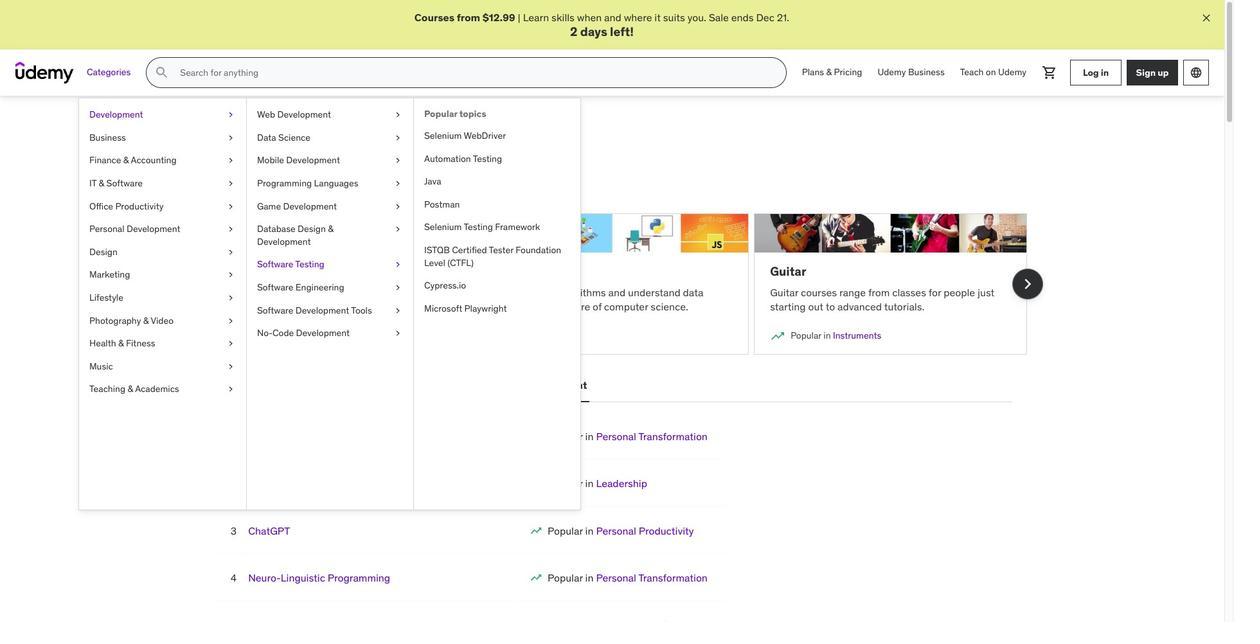 Task type: describe. For each thing, give the bounding box(es) containing it.
categories
[[87, 66, 131, 78]]

teaching
[[89, 383, 125, 395]]

popular for second personal transformation 'link' from the top of the page
[[548, 572, 583, 585]]

popular in personal transformation for second personal transformation 'link' from the top of the page
[[548, 572, 708, 585]]

selenium for selenium testing framework
[[424, 221, 462, 233]]

testing for automation
[[473, 153, 502, 164]]

transformation for 1st personal transformation 'link' from the top of the page
[[639, 430, 708, 443]]

office productivity link
[[79, 195, 246, 218]]

science.
[[651, 300, 689, 313]]

submit search image
[[155, 65, 170, 80]]

understand
[[628, 286, 681, 299]]

xsmall image for marketing
[[226, 269, 236, 282]]

courses
[[415, 11, 455, 24]]

business link
[[79, 127, 246, 149]]

popular for leadership link
[[548, 477, 583, 490]]

automation testing link
[[414, 148, 581, 171]]

popular in personal productivity
[[548, 525, 694, 537]]

testing for software
[[295, 259, 325, 270]]

xsmall image for development
[[226, 109, 236, 121]]

algorithms
[[557, 286, 606, 299]]

& for software
[[99, 177, 104, 189]]

framework
[[495, 221, 540, 233]]

health & fitness link
[[79, 333, 246, 355]]

development inside database design & development
[[257, 236, 311, 247]]

development for the software development tools link
[[296, 304, 349, 316]]

finance & accounting link
[[79, 149, 246, 172]]

software testing
[[257, 259, 325, 270]]

popular up something
[[197, 127, 259, 147]]

and inside 'learn to build algorithms and understand data structures at the core of computer science.'
[[609, 286, 626, 299]]

from inside use statistical probability to teach computers how to learn from data.
[[239, 300, 260, 313]]

no-code development
[[257, 327, 350, 339]]

linguistic
[[281, 572, 325, 585]]

xsmall image for software engineering
[[393, 282, 403, 294]]

xsmall image for mobile development
[[393, 155, 403, 167]]

development link
[[79, 104, 246, 127]]

to inside "guitar courses range from classes for people just starting out to advanced tutorials."
[[826, 300, 835, 313]]

the
[[553, 300, 568, 313]]

teaching & academics
[[89, 383, 179, 395]]

1 cell from the top
[[548, 430, 708, 443]]

certified
[[452, 244, 487, 256]]

in right popular in icon
[[586, 572, 594, 585]]

marketing
[[89, 269, 130, 281]]

suits
[[663, 11, 685, 24]]

design inside database design & development
[[298, 223, 326, 235]]

software for software testing
[[257, 259, 293, 270]]

xsmall image for it & software
[[226, 177, 236, 190]]

development for personal development link
[[127, 223, 180, 235]]

when
[[577, 11, 602, 24]]

and inside "courses from $12.99 | learn skills when and where it suits you. sale ends dec 21. 2 days left!"
[[604, 11, 622, 24]]

1 horizontal spatial business
[[909, 66, 945, 78]]

& inside database design & development
[[328, 223, 334, 235]]

1 vertical spatial business
[[89, 132, 126, 143]]

something
[[226, 164, 274, 177]]

2 cell from the top
[[548, 477, 647, 490]]

popular in image
[[530, 572, 543, 585]]

xsmall image for business
[[226, 132, 236, 144]]

personal development button
[[474, 370, 590, 401]]

in left leadership link
[[586, 477, 594, 490]]

xsmall image for design
[[226, 246, 236, 259]]

database design & development
[[257, 223, 334, 247]]

guitar for guitar courses range from classes for people just starting out to advanced tutorials.
[[770, 286, 799, 299]]

3 cell from the top
[[548, 525, 694, 537]]

statistical
[[233, 286, 278, 299]]

& for pricing
[[827, 66, 832, 78]]

xsmall image for office productivity
[[226, 200, 236, 213]]

categories button
[[79, 57, 138, 88]]

selenium testing framework link
[[414, 216, 581, 239]]

of
[[593, 300, 602, 313]]

software testing element
[[413, 99, 581, 510]]

java
[[424, 176, 441, 187]]

learn to build algorithms and understand data structures at the core of computer science. link
[[476, 213, 749, 355]]

& for fitness
[[118, 338, 124, 349]]

it
[[89, 177, 97, 189]]

data science link
[[247, 127, 413, 149]]

popular for 1st personal transformation 'link' from the top of the page
[[548, 430, 583, 443]]

xsmall image for web development
[[393, 109, 403, 121]]

& for video
[[143, 315, 149, 326]]

probability
[[280, 286, 329, 299]]

learning
[[265, 264, 316, 279]]

new
[[330, 164, 349, 177]]

in right "log"
[[1101, 67, 1109, 78]]

development for game development link
[[283, 200, 337, 212]]

data
[[683, 286, 704, 299]]

close image
[[1201, 12, 1213, 24]]

personal development for personal development "button" on the left bottom of the page
[[476, 379, 587, 392]]

mobile development link
[[247, 149, 413, 172]]

machine
[[213, 264, 263, 279]]

& inside the carousel element
[[297, 330, 303, 342]]

log in link
[[1071, 60, 1122, 86]]

guitar courses range from classes for people just starting out to advanced tutorials.
[[770, 286, 995, 313]]

istqb certified tester foundation level (ctfl)
[[424, 244, 561, 268]]

learn something completely new or improve your existing skills
[[197, 164, 486, 177]]

machine learning
[[213, 264, 316, 279]]

computer
[[604, 300, 648, 313]]

21.
[[777, 11, 790, 24]]

xsmall image for music
[[226, 361, 236, 373]]

selenium testing framework
[[424, 221, 540, 233]]

courses
[[801, 286, 837, 299]]

xsmall image for software testing
[[393, 259, 403, 271]]

plans & pricing
[[802, 66, 863, 78]]

istqb
[[424, 244, 450, 256]]

for
[[929, 286, 942, 299]]

productivity inside office productivity link
[[115, 200, 164, 212]]

software engineering link
[[247, 276, 413, 299]]

xsmall image for programming languages
[[393, 177, 403, 190]]

2 personal transformation link from the top
[[596, 572, 708, 585]]

sign up link
[[1127, 60, 1179, 86]]

from inside "courses from $12.99 | learn skills when and where it suits you. sale ends dec 21. 2 days left!"
[[457, 11, 480, 24]]

dec
[[756, 11, 775, 24]]

personal development for personal development link
[[89, 223, 180, 235]]

personal development link
[[79, 218, 246, 241]]

fitness
[[126, 338, 155, 349]]

popular for personal productivity link
[[548, 525, 583, 537]]

accounting
[[131, 155, 177, 166]]

data inside the carousel element
[[276, 330, 295, 342]]

0 vertical spatial data
[[257, 132, 276, 143]]

how
[[423, 286, 442, 299]]

to inside 'learn to build algorithms and understand data structures at the core of computer science.'
[[520, 286, 530, 299]]

learn for learn something completely new or improve your existing skills
[[197, 164, 223, 177]]

popular in image for guitar
[[770, 329, 786, 344]]

software engineering
[[257, 282, 344, 293]]

analytics
[[305, 330, 341, 342]]

finance
[[89, 155, 121, 166]]

udemy image
[[15, 62, 74, 84]]

popular in image for machine learning
[[213, 329, 229, 344]]

use
[[213, 286, 231, 299]]

in down popular in leadership
[[586, 525, 594, 537]]

languages
[[314, 177, 358, 189]]

where
[[624, 11, 652, 24]]

personal for second personal transformation 'link' from the top of the page
[[596, 572, 636, 585]]

out
[[809, 300, 824, 313]]

popular in data & analytics
[[234, 330, 341, 342]]

chatgpt
[[248, 525, 290, 537]]

choose a language image
[[1190, 66, 1203, 79]]

software for software development tools
[[257, 304, 293, 316]]

udemy inside udemy business link
[[878, 66, 906, 78]]

you.
[[688, 11, 707, 24]]

just
[[978, 286, 995, 299]]

or
[[351, 164, 360, 177]]

level
[[424, 257, 446, 268]]

0 vertical spatial programming
[[257, 177, 312, 189]]



Task type: locate. For each thing, give the bounding box(es) containing it.
(ctfl)
[[448, 257, 474, 268]]

skills up "2"
[[552, 11, 575, 24]]

3
[[231, 525, 237, 537]]

xsmall image for health & fitness
[[226, 338, 236, 350]]

0 vertical spatial business
[[909, 66, 945, 78]]

up
[[1158, 67, 1169, 78]]

automation testing
[[424, 153, 502, 164]]

1 vertical spatial personal development
[[476, 379, 587, 392]]

0 vertical spatial testing
[[473, 153, 502, 164]]

personal inside "button"
[[476, 379, 519, 392]]

& right finance
[[123, 155, 129, 166]]

personal transformation link up leadership link
[[596, 430, 708, 443]]

xsmall image inside "web development" link
[[393, 109, 403, 121]]

learn left something
[[197, 164, 223, 177]]

1 personal transformation link from the top
[[596, 430, 708, 443]]

learn for learn to build algorithms and understand data structures at the core of computer science.
[[492, 286, 518, 299]]

1 horizontal spatial personal development
[[476, 379, 587, 392]]

to right out
[[826, 300, 835, 313]]

popular in personal transformation for 1st personal transformation 'link' from the top of the page
[[548, 430, 708, 443]]

programming right linguistic
[[328, 572, 390, 585]]

1 horizontal spatial programming
[[328, 572, 390, 585]]

personal productivity link
[[596, 525, 694, 537]]

programming languages link
[[247, 172, 413, 195]]

0 vertical spatial personal transformation link
[[596, 430, 708, 443]]

istqb certified tester foundation level (ctfl) link
[[414, 239, 581, 275]]

business up finance
[[89, 132, 126, 143]]

xsmall image inside office productivity link
[[226, 200, 236, 213]]

cypress.io link
[[414, 275, 581, 298]]

popular for instruments link
[[791, 330, 822, 342]]

testing up certified
[[464, 221, 493, 233]]

1 horizontal spatial udemy
[[999, 66, 1027, 78]]

game
[[257, 200, 281, 212]]

tutorials.
[[885, 300, 925, 313]]

development for mobile development link
[[286, 155, 340, 166]]

selenium for selenium webdriver
[[424, 130, 462, 141]]

1 vertical spatial learn
[[197, 164, 223, 177]]

selenium up automation
[[424, 130, 462, 141]]

to up the software development tools link
[[331, 286, 341, 299]]

carousel element
[[197, 198, 1043, 370]]

software up statistical
[[257, 259, 293, 270]]

2 horizontal spatial from
[[869, 286, 890, 299]]

xsmall image for teaching & academics
[[226, 383, 236, 396]]

development inside "button"
[[522, 379, 587, 392]]

xsmall image inside software testing "link"
[[393, 259, 403, 271]]

ends
[[732, 11, 754, 24]]

popular left leadership link
[[548, 477, 583, 490]]

cypress.io
[[424, 280, 466, 291]]

1 vertical spatial topics
[[365, 127, 411, 147]]

postman link
[[414, 193, 581, 216]]

2 horizontal spatial learn
[[523, 11, 549, 24]]

selenium webdriver link
[[414, 125, 581, 148]]

improve
[[363, 164, 400, 177]]

popular left code
[[234, 330, 264, 342]]

skills inside "courses from $12.99 | learn skills when and where it suits you. sale ends dec 21. 2 days left!"
[[552, 11, 575, 24]]

data science
[[257, 132, 311, 143]]

xsmall image for photography & video
[[226, 315, 236, 327]]

5 cell from the top
[[548, 619, 708, 622]]

1 vertical spatial data
[[276, 330, 295, 342]]

popular in image up popular in icon
[[530, 525, 543, 537]]

sign up
[[1137, 67, 1169, 78]]

health & fitness
[[89, 338, 155, 349]]

1 vertical spatial from
[[869, 286, 890, 299]]

2 transformation from the top
[[639, 572, 708, 585]]

popular inside software testing element
[[424, 108, 458, 120]]

people
[[944, 286, 976, 299]]

personal transformation link down personal productivity link
[[596, 572, 708, 585]]

foundation
[[516, 244, 561, 256]]

photography
[[89, 315, 141, 326]]

learn right |
[[523, 11, 549, 24]]

2 popular in personal transformation from the top
[[548, 572, 708, 585]]

0 vertical spatial learn
[[523, 11, 549, 24]]

& right health
[[118, 338, 124, 349]]

design up the marketing at the left of the page
[[89, 246, 118, 258]]

udemy business
[[878, 66, 945, 78]]

0 vertical spatial and
[[604, 11, 622, 24]]

health
[[89, 338, 116, 349]]

2
[[570, 24, 578, 39]]

photography & video link
[[79, 310, 246, 333]]

& for accounting
[[123, 155, 129, 166]]

design down game development
[[298, 223, 326, 235]]

pricing
[[834, 66, 863, 78]]

0 horizontal spatial udemy
[[878, 66, 906, 78]]

office productivity
[[89, 200, 164, 212]]

testing inside "link"
[[295, 259, 325, 270]]

1 vertical spatial personal transformation link
[[596, 572, 708, 585]]

xsmall image for game development
[[393, 200, 403, 213]]

0 vertical spatial skills
[[552, 11, 575, 24]]

1 selenium from the top
[[424, 130, 462, 141]]

xsmall image for database design & development
[[393, 223, 403, 236]]

1 horizontal spatial learn
[[492, 286, 518, 299]]

0 horizontal spatial programming
[[257, 177, 312, 189]]

next image
[[1018, 274, 1038, 294]]

0 horizontal spatial skills
[[463, 164, 486, 177]]

it
[[655, 11, 661, 24]]

1 horizontal spatial popular in image
[[530, 525, 543, 537]]

trending
[[294, 127, 362, 147]]

& right teaching
[[128, 383, 133, 395]]

to up the structures
[[520, 286, 530, 299]]

0 horizontal spatial personal development
[[89, 223, 180, 235]]

video
[[151, 315, 174, 326]]

xsmall image inside 'no-code development' link
[[393, 327, 403, 340]]

xsmall image for no-code development
[[393, 327, 403, 340]]

mobile development
[[257, 155, 340, 166]]

1 horizontal spatial skills
[[552, 11, 575, 24]]

0 vertical spatial from
[[457, 11, 480, 24]]

personal development inside "button"
[[476, 379, 587, 392]]

productivity
[[115, 200, 164, 212], [639, 525, 694, 537]]

java link
[[414, 171, 581, 193]]

popular topics
[[424, 108, 486, 120]]

completely
[[277, 164, 327, 177]]

music
[[89, 361, 113, 372]]

learn inside "courses from $12.99 | learn skills when and where it suits you. sale ends dec 21. 2 days left!"
[[523, 11, 549, 24]]

topics inside software testing element
[[460, 108, 486, 120]]

from inside "guitar courses range from classes for people just starting out to advanced tutorials."
[[869, 286, 890, 299]]

1 vertical spatial productivity
[[639, 525, 694, 537]]

1 horizontal spatial design
[[298, 223, 326, 235]]

xsmall image inside 'health & fitness' link
[[226, 338, 236, 350]]

0 vertical spatial topics
[[460, 108, 486, 120]]

xsmall image for software development tools
[[393, 304, 403, 317]]

cell
[[548, 430, 708, 443], [548, 477, 647, 490], [548, 525, 694, 537], [548, 572, 708, 585], [548, 619, 708, 622]]

2 vertical spatial testing
[[295, 259, 325, 270]]

$12.99
[[483, 11, 515, 24]]

personal for personal productivity link
[[596, 525, 636, 537]]

testing for selenium
[[464, 221, 493, 233]]

personal development
[[89, 223, 180, 235], [476, 379, 587, 392]]

testing inside "link"
[[464, 221, 493, 233]]

database design & development link
[[247, 218, 413, 254]]

range
[[840, 286, 866, 299]]

xsmall image inside programming languages link
[[393, 177, 403, 190]]

selenium inside 'link'
[[424, 130, 462, 141]]

development for personal development "button" on the left bottom of the page
[[522, 379, 587, 392]]

2 selenium from the top
[[424, 221, 462, 233]]

1 transformation from the top
[[639, 430, 708, 443]]

bestselling
[[215, 379, 270, 392]]

udemy right on
[[999, 66, 1027, 78]]

computers
[[371, 286, 421, 299]]

popular in instruments
[[791, 330, 882, 342]]

in left instruments link
[[824, 330, 831, 342]]

xsmall image
[[226, 109, 236, 121], [226, 132, 236, 144], [226, 200, 236, 213], [226, 246, 236, 259], [393, 259, 403, 271], [226, 338, 236, 350], [226, 361, 236, 373], [226, 383, 236, 396]]

1 udemy from the left
[[878, 66, 906, 78]]

academics
[[135, 383, 179, 395]]

skills right existing
[[463, 164, 486, 177]]

xsmall image inside mobile development link
[[393, 155, 403, 167]]

advanced
[[838, 300, 882, 313]]

lifestyle link
[[79, 287, 246, 310]]

instruments link
[[833, 330, 882, 342]]

and up computer
[[609, 286, 626, 299]]

1 vertical spatial guitar
[[770, 286, 799, 299]]

and up left!
[[604, 11, 622, 24]]

data right no-
[[276, 330, 295, 342]]

2 udemy from the left
[[999, 66, 1027, 78]]

xsmall image inside software engineering link
[[393, 282, 403, 294]]

instruments
[[833, 330, 882, 342]]

popular in personal transformation down the popular in personal productivity at the bottom
[[548, 572, 708, 585]]

2 vertical spatial from
[[239, 300, 260, 313]]

xsmall image
[[393, 109, 403, 121], [393, 132, 403, 144], [226, 155, 236, 167], [393, 155, 403, 167], [226, 177, 236, 190], [393, 177, 403, 190], [393, 200, 403, 213], [226, 223, 236, 236], [393, 223, 403, 236], [226, 269, 236, 282], [393, 282, 403, 294], [226, 292, 236, 304], [393, 304, 403, 317], [226, 315, 236, 327], [393, 327, 403, 340]]

development for "web development" link
[[277, 109, 331, 120]]

xsmall image for finance & accounting
[[226, 155, 236, 167]]

programming down completely
[[257, 177, 312, 189]]

no-code development link
[[247, 322, 413, 345]]

testing up 'software engineering'
[[295, 259, 325, 270]]

neuro-
[[248, 572, 281, 585]]

shopping cart with 0 items image
[[1042, 65, 1058, 80]]

log
[[1083, 67, 1099, 78]]

learn up the structures
[[492, 286, 518, 299]]

automation
[[424, 153, 471, 164]]

0 horizontal spatial from
[[239, 300, 260, 313]]

1 vertical spatial design
[[89, 246, 118, 258]]

2 vertical spatial learn
[[492, 286, 518, 299]]

popular for data & analytics link
[[234, 330, 264, 342]]

from up advanced
[[869, 286, 890, 299]]

0 horizontal spatial productivity
[[115, 200, 164, 212]]

from left $12.99
[[457, 11, 480, 24]]

xsmall image inside photography & video link
[[226, 315, 236, 327]]

lifestyle
[[89, 292, 123, 303]]

popular right popular in icon
[[548, 572, 583, 585]]

1 vertical spatial selenium
[[424, 221, 462, 233]]

neuro-linguistic programming link
[[248, 572, 390, 585]]

xsmall image inside the database design & development link
[[393, 223, 403, 236]]

& right code
[[297, 330, 303, 342]]

sale
[[709, 11, 729, 24]]

1 horizontal spatial productivity
[[639, 525, 694, 537]]

popular in personal transformation up 'leadership'
[[548, 430, 708, 443]]

popular in image
[[213, 329, 229, 344], [770, 329, 786, 344], [530, 525, 543, 537]]

microsoft playwright
[[424, 303, 507, 314]]

popular in image down the learn
[[213, 329, 229, 344]]

use statistical probability to teach computers how to learn from data.
[[213, 286, 454, 313]]

office
[[89, 200, 113, 212]]

popular in image down starting at the right of the page
[[770, 329, 786, 344]]

Search for anything text field
[[178, 62, 771, 84]]

1 vertical spatial and
[[262, 127, 291, 147]]

& inside "link"
[[99, 177, 104, 189]]

in down data.
[[267, 330, 274, 342]]

guitar inside "guitar courses range from classes for people just starting out to advanced tutorials."
[[770, 286, 799, 299]]

& down game development link
[[328, 223, 334, 235]]

& for academics
[[128, 383, 133, 395]]

software for software engineering
[[257, 282, 293, 293]]

transformation for second personal transformation 'link' from the top of the page
[[639, 572, 708, 585]]

software testing link
[[247, 254, 413, 276]]

selenium down postman
[[424, 221, 462, 233]]

4
[[231, 572, 237, 585]]

xsmall image inside design link
[[226, 246, 236, 259]]

existing
[[425, 164, 460, 177]]

popular down popular in leadership
[[548, 525, 583, 537]]

engineering
[[296, 282, 344, 293]]

0 horizontal spatial popular in image
[[213, 329, 229, 344]]

starting
[[770, 300, 806, 313]]

0 horizontal spatial design
[[89, 246, 118, 258]]

xsmall image inside it & software "link"
[[226, 177, 236, 190]]

0 vertical spatial selenium
[[424, 130, 462, 141]]

1 horizontal spatial from
[[457, 11, 480, 24]]

music link
[[79, 355, 246, 378]]

& left video
[[143, 315, 149, 326]]

xsmall image for lifestyle
[[226, 292, 236, 304]]

development
[[89, 109, 143, 120], [277, 109, 331, 120], [286, 155, 340, 166], [283, 200, 337, 212], [127, 223, 180, 235], [257, 236, 311, 247], [296, 304, 349, 316], [296, 327, 350, 339], [522, 379, 587, 392]]

xsmall image inside 'marketing' link
[[226, 269, 236, 282]]

selenium inside "link"
[[424, 221, 462, 233]]

from down statistical
[[239, 300, 260, 313]]

topics up the selenium webdriver
[[460, 108, 486, 120]]

0 vertical spatial design
[[298, 223, 326, 235]]

xsmall image inside lifestyle link
[[226, 292, 236, 304]]

popular up popular in leadership
[[548, 430, 583, 443]]

marketing link
[[79, 264, 246, 287]]

topics
[[460, 108, 486, 120], [365, 127, 411, 147]]

software up "office productivity"
[[106, 177, 143, 189]]

1 vertical spatial programming
[[328, 572, 390, 585]]

xsmall image inside the business link
[[226, 132, 236, 144]]

teach
[[343, 286, 369, 299]]

to
[[331, 286, 341, 299], [444, 286, 454, 299], [520, 286, 530, 299], [826, 300, 835, 313]]

xsmall image inside the software development tools link
[[393, 304, 403, 317]]

xsmall image inside music link
[[226, 361, 236, 373]]

xsmall image inside game development link
[[393, 200, 403, 213]]

1 vertical spatial skills
[[463, 164, 486, 177]]

0 vertical spatial transformation
[[639, 430, 708, 443]]

popular down out
[[791, 330, 822, 342]]

learn inside 'learn to build algorithms and understand data structures at the core of computer science.'
[[492, 286, 518, 299]]

& right plans
[[827, 66, 832, 78]]

it & software
[[89, 177, 143, 189]]

udemy right pricing
[[878, 66, 906, 78]]

to right how
[[444, 286, 454, 299]]

popular up the selenium webdriver
[[424, 108, 458, 120]]

xsmall image for data science
[[393, 132, 403, 144]]

0 vertical spatial popular in personal transformation
[[548, 430, 708, 443]]

xsmall image inside development link
[[226, 109, 236, 121]]

teach on udemy link
[[953, 57, 1035, 88]]

bestselling button
[[213, 370, 273, 401]]

0 horizontal spatial business
[[89, 132, 126, 143]]

data down web
[[257, 132, 276, 143]]

playwright
[[465, 303, 507, 314]]

2 vertical spatial and
[[609, 286, 626, 299]]

personal for 1st personal transformation 'link' from the top of the page
[[596, 430, 636, 443]]

0 vertical spatial personal development
[[89, 223, 180, 235]]

1 vertical spatial popular in personal transformation
[[548, 572, 708, 585]]

in up popular in leadership
[[586, 430, 594, 443]]

xsmall image inside personal development link
[[226, 223, 236, 236]]

& right it
[[99, 177, 104, 189]]

xsmall image inside finance & accounting link
[[226, 155, 236, 167]]

and up mobile
[[262, 127, 291, 147]]

guitar for guitar
[[770, 264, 807, 279]]

business left teach
[[909, 66, 945, 78]]

1 vertical spatial testing
[[464, 221, 493, 233]]

1 guitar from the top
[[770, 264, 807, 279]]

xsmall image inside data science link
[[393, 132, 403, 144]]

testing down webdriver
[[473, 153, 502, 164]]

1 horizontal spatial topics
[[460, 108, 486, 120]]

selenium webdriver
[[424, 130, 506, 141]]

popular
[[424, 108, 458, 120], [197, 127, 259, 147], [234, 330, 264, 342], [791, 330, 822, 342], [548, 430, 583, 443], [548, 477, 583, 490], [548, 525, 583, 537], [548, 572, 583, 585]]

and
[[604, 11, 622, 24], [262, 127, 291, 147], [609, 286, 626, 299]]

1 vertical spatial transformation
[[639, 572, 708, 585]]

0 horizontal spatial learn
[[197, 164, 223, 177]]

game development
[[257, 200, 337, 212]]

4 cell from the top
[[548, 572, 708, 585]]

2 guitar from the top
[[770, 286, 799, 299]]

software up code
[[257, 304, 293, 316]]

xsmall image inside teaching & academics link
[[226, 383, 236, 396]]

software down machine learning
[[257, 282, 293, 293]]

xsmall image for personal development
[[226, 223, 236, 236]]

2 horizontal spatial popular in image
[[770, 329, 786, 344]]

1 popular in personal transformation from the top
[[548, 430, 708, 443]]

guitar
[[770, 264, 807, 279], [770, 286, 799, 299]]

udemy inside teach on udemy link
[[999, 66, 1027, 78]]

programming languages
[[257, 177, 358, 189]]

0 vertical spatial productivity
[[115, 200, 164, 212]]

topics up improve at top
[[365, 127, 411, 147]]

0 horizontal spatial topics
[[365, 127, 411, 147]]

0 vertical spatial guitar
[[770, 264, 807, 279]]



Task type: vqa. For each thing, say whether or not it's contained in the screenshot.
5th buyables icon from the top of the order details element
no



